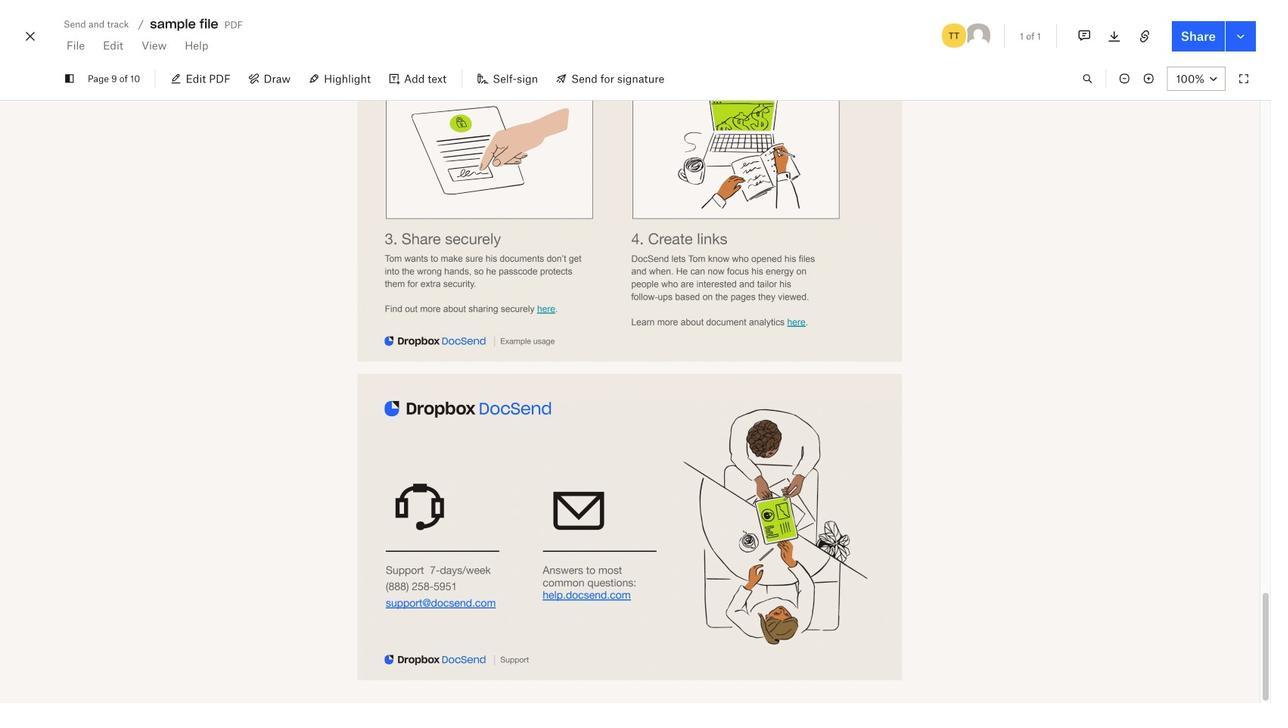Task type: vqa. For each thing, say whether or not it's contained in the screenshot.
SAMPLE FILE.PDF image to the bottom
yes



Task type: describe. For each thing, give the bounding box(es) containing it.
1 sample file.pdf image from the top
[[358, 55, 903, 362]]

2 sample file.pdf image from the top
[[358, 374, 903, 680]]



Task type: locate. For each thing, give the bounding box(es) containing it.
close image
[[21, 24, 39, 48]]

sample file.pdf image
[[358, 55, 903, 362], [358, 374, 903, 680]]

1 vertical spatial sample file.pdf image
[[358, 374, 903, 680]]

0 vertical spatial sample file.pdf image
[[358, 55, 903, 362]]



